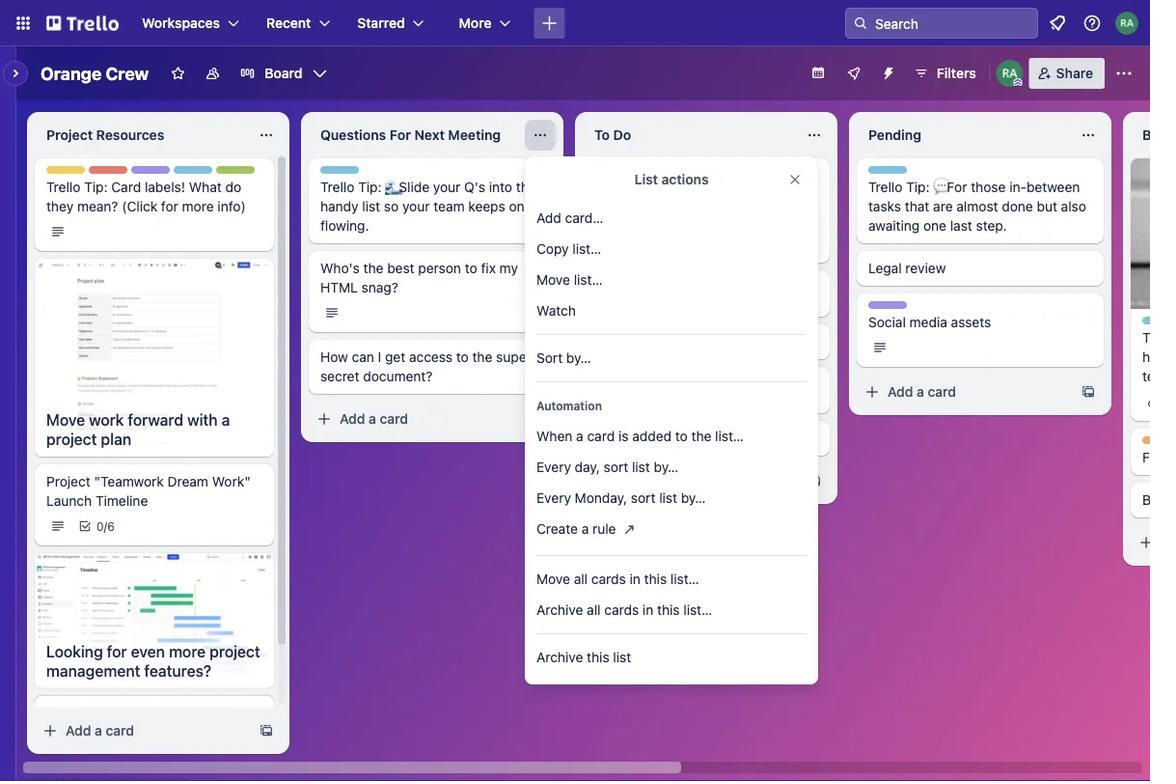 Task type: describe. For each thing, give the bounding box(es) containing it.
a inside the 'move work forward with a project plan'
[[222, 411, 230, 429]]

project inside looking for even more project management features?
[[210, 642, 260, 661]]

card up every day, sort list by…
[[588, 428, 615, 444]]

by… for day,
[[654, 459, 679, 475]]

share
[[1057, 65, 1094, 81]]

questions for next meeting
[[321, 127, 501, 143]]

a down document?
[[369, 411, 376, 427]]

copy list…
[[537, 241, 602, 257]]

done
[[1002, 198, 1034, 214]]

team for design team
[[637, 279, 667, 293]]

added
[[633, 428, 672, 444]]

team for q's
[[434, 198, 465, 214]]

for inside "trello tip: card labels! what do they mean? (click for more info)"
[[161, 198, 178, 214]]

sketch the "teamy dreamy" font link
[[595, 429, 819, 448]]

board
[[265, 65, 303, 81]]

resources
[[96, 127, 164, 143]]

they
[[46, 198, 74, 214]]

to do
[[595, 127, 632, 143]]

🌊slide
[[386, 179, 430, 195]]

primary element
[[0, 0, 1151, 46]]

tip for trello tip: 💬for those in-between tasks that are almost done but also awaiting one last step.
[[903, 167, 921, 181]]

to for how can i get access to the super secret document?
[[456, 349, 469, 365]]

fix
[[481, 260, 496, 276]]

"teamy
[[665, 430, 712, 446]]

access
[[409, 349, 453, 365]]

star or unstar board image
[[170, 66, 186, 81]]

when a card is added to the list… link
[[525, 421, 819, 452]]

list… down move all cards in this list… link
[[684, 602, 713, 618]]

features?
[[144, 662, 211, 680]]

project "teamwork dream work" launch timeline
[[46, 474, 251, 509]]

forward
[[128, 411, 183, 429]]

monday,
[[575, 490, 628, 506]]

tr link
[[1143, 328, 1151, 386]]

more
[[459, 15, 492, 31]]

project inside the 'move work forward with a project plan'
[[46, 430, 97, 448]]

work
[[89, 411, 124, 429]]

sketch the "teamy dreamy" font
[[595, 430, 801, 446]]

stakeholders link
[[46, 704, 263, 723]]

who's
[[321, 260, 360, 276]]

card for flowing.
[[380, 411, 408, 427]]

awaiting
[[869, 218, 920, 234]]

project for project "teamwork dream work" launch timeline
[[46, 474, 91, 489]]

to
[[595, 127, 610, 143]]

almost
[[957, 198, 999, 214]]

stakeholders
[[46, 705, 128, 721]]

your for this
[[403, 198, 430, 214]]

team for where
[[734, 198, 765, 214]]

review
[[906, 260, 947, 276]]

design for design team
[[595, 279, 633, 293]]

how can i get access to the super secret document? link
[[321, 348, 545, 386]]

cards for archive
[[605, 602, 639, 618]]

this inside trello tip trello tip: 🌊slide your q's into this handy list so your team keeps on flowing.
[[516, 179, 539, 195]]

do
[[226, 179, 242, 195]]

timeline
[[96, 493, 148, 509]]

all for move
[[574, 571, 588, 587]]

list down every day, sort list by… link
[[660, 490, 678, 506]]

edit
[[595, 334, 619, 350]]

who's
[[595, 218, 632, 234]]

watch
[[537, 303, 576, 319]]

is inside the trello tip trello tip: this is where assigned tasks live so that your team can see who's working on what and when it's due.
[[690, 179, 700, 195]]

trello inside "trello tip: card labels! what do they mean? (click for more info)"
[[46, 179, 81, 195]]

document?
[[363, 368, 433, 384]]

Board name text field
[[31, 58, 159, 89]]

dream
[[168, 474, 208, 489]]

1 tip from the left
[[208, 167, 226, 181]]

fr link
[[1143, 448, 1151, 467]]

in for move all cards in this list…
[[630, 571, 641, 587]]

color: lime, title: "halp" element
[[216, 166, 255, 181]]

move all cards in this list…
[[537, 571, 700, 587]]

archive for archive all cards in this list…
[[537, 602, 584, 618]]

watch link
[[525, 295, 819, 326]]

1 horizontal spatial your
[[433, 179, 461, 195]]

this
[[660, 179, 686, 195]]

trello tip: card labels! what do they mean? (click for more info) link
[[46, 178, 263, 216]]

add a card button for who's
[[583, 465, 799, 496]]

work"
[[212, 474, 251, 489]]

by… for monday,
[[681, 490, 706, 506]]

back to home image
[[46, 8, 119, 39]]

i
[[378, 349, 382, 365]]

where
[[704, 179, 742, 195]]

next
[[415, 127, 445, 143]]

orange
[[41, 63, 102, 84]]

team for design team social media assets
[[911, 302, 941, 316]]

more inside "trello tip: card labels! what do they mean? (click for more info)"
[[182, 198, 214, 214]]

2 vertical spatial color: purple, title: "design team" element
[[869, 301, 941, 316]]

card for who's
[[654, 473, 683, 489]]

a down stakeholders
[[95, 723, 102, 739]]

create from template… image
[[259, 723, 274, 739]]

sort by…
[[537, 350, 592, 366]]

one
[[924, 218, 947, 234]]

trello tip: card labels! what do they mean? (click for more info)
[[46, 179, 246, 214]]

tasks for that
[[869, 198, 902, 214]]

every day, sort list by…
[[537, 459, 679, 475]]

color: yellow, title: "copy request" element
[[46, 166, 85, 174]]

can inside the trello tip trello tip: this is where assigned tasks live so that your team can see who's working on what and when it's due.
[[769, 198, 791, 214]]

trello tip trello tip: 🌊slide your q's into this handy list so your team keeps on flowing.
[[321, 167, 539, 234]]

last
[[951, 218, 973, 234]]

list… down 'card…'
[[573, 241, 602, 257]]

step.
[[977, 218, 1008, 234]]

power ups image
[[847, 66, 862, 81]]

also
[[1062, 198, 1087, 214]]

1 color: sky, title: "trello tip" element from the left
[[174, 166, 226, 181]]

automation image
[[874, 58, 901, 85]]

add a card button for one
[[857, 377, 1074, 407]]

keeps
[[469, 198, 506, 214]]

trello tip: 🌊slide your q's into this handy list so your team keeps on flowing. link
[[321, 178, 545, 236]]

looking for even more project management features? link
[[35, 634, 274, 688]]

when
[[537, 428, 573, 444]]

q's
[[465, 179, 486, 195]]

the right sketch
[[641, 430, 661, 446]]

card
[[111, 179, 141, 195]]

that inside trello tip trello tip: 💬for those in-between tasks that are almost done but also awaiting one last step.
[[905, 198, 930, 214]]

trello tip trello tip: this is where assigned tasks live so that your team can see who's working on what and when it's due.
[[595, 167, 817, 253]]

(click
[[122, 198, 158, 214]]

list down when a card is added to the list… at the bottom of the page
[[632, 459, 651, 475]]

your for tasks
[[703, 198, 730, 214]]

archive all cards in this list… link
[[525, 595, 819, 626]]

tip: for trello tip: 💬for those in-between tasks that are almost done but also awaiting one last step.
[[907, 179, 930, 195]]

how can i get access to the super secret document?
[[321, 349, 532, 384]]

move for move all cards in this list…
[[537, 571, 571, 587]]

on inside the trello tip trello tip: this is where assigned tasks live so that your team can see who's working on what and when it's due.
[[688, 218, 704, 234]]

between
[[1027, 179, 1081, 195]]

even
[[131, 642, 165, 661]]

add a card button for flowing.
[[309, 404, 525, 434]]

handy
[[321, 198, 359, 214]]

design for design team social media assets
[[869, 302, 908, 316]]

workspace visible image
[[205, 66, 220, 81]]

media
[[910, 314, 948, 330]]

so inside trello tip trello tip: 🌊slide your q's into this handy list so your team keeps on flowing.
[[384, 198, 399, 214]]

create from template… image for working
[[807, 473, 823, 489]]

what
[[189, 179, 222, 195]]

on inside trello tip trello tip: 🌊slide your q's into this handy list so your team keeps on flowing.
[[509, 198, 525, 214]]

add a card for who's
[[614, 473, 683, 489]]

add for for
[[340, 411, 365, 427]]

halp
[[216, 167, 242, 181]]

add a card button down features?
[[35, 715, 251, 746]]

actions
[[662, 171, 709, 187]]

To Do text field
[[583, 120, 796, 151]]

so inside the trello tip trello tip: this is where assigned tasks live so that your team can see who's working on what and when it's due.
[[656, 198, 671, 214]]

sort
[[537, 350, 563, 366]]

show menu image
[[1115, 64, 1134, 83]]

who's the best person to fix my html snag?
[[321, 260, 518, 295]]

recent
[[267, 15, 311, 31]]

list inside trello tip trello tip: 🌊slide your q's into this handy list so your team keeps on flowing.
[[362, 198, 381, 214]]

create board or workspace image
[[540, 14, 560, 33]]

every for every day, sort list by…
[[537, 459, 571, 475]]

project "teamwork dream work" launch timeline link
[[46, 472, 263, 511]]

tip for trello tip: 🌊slide your q's into this handy list so your team keeps on flowing.
[[355, 167, 372, 181]]

workspaces button
[[130, 8, 251, 39]]

0 vertical spatial color: purple, title: "design team" element
[[131, 166, 203, 181]]



Task type: vqa. For each thing, say whether or not it's contained in the screenshot.
'is'
yes



Task type: locate. For each thing, give the bounding box(es) containing it.
tip: up live
[[633, 179, 656, 195]]

team down q's
[[434, 198, 465, 214]]

curate customer list link
[[595, 386, 819, 406]]

to right added
[[676, 428, 688, 444]]

None text field
[[1132, 120, 1151, 151]]

move
[[537, 272, 571, 288], [46, 411, 85, 429], [537, 571, 571, 587]]

fr
[[1143, 449, 1151, 465]]

tip inside trello tip trello tip: 💬for those in-between tasks that are almost done but also awaiting one last step.
[[903, 167, 921, 181]]

create from template… image for last
[[1081, 384, 1097, 400]]

color: sky, title: "trello tip" element
[[174, 166, 226, 181], [321, 166, 372, 181], [595, 166, 647, 181], [869, 166, 921, 181]]

add a card for one
[[888, 384, 957, 400]]

1 vertical spatial is
[[619, 428, 629, 444]]

2 so from the left
[[656, 198, 671, 214]]

add a card button down "teamy
[[583, 465, 799, 496]]

add for resources
[[66, 723, 91, 739]]

that left the are
[[905, 198, 930, 214]]

1 vertical spatial project
[[46, 474, 91, 489]]

the down curate customer list link
[[692, 428, 712, 444]]

team inside design team social media assets
[[911, 302, 941, 316]]

so down 🌊slide
[[384, 198, 399, 214]]

1 horizontal spatial team
[[637, 279, 667, 293]]

0 horizontal spatial is
[[619, 428, 629, 444]]

cards up archive all cards in this list…
[[592, 571, 626, 587]]

2 project from the top
[[46, 474, 91, 489]]

the left the super
[[473, 349, 493, 365]]

tip for trello tip: this is where assigned tasks live so that your team can see who's working on what and when it's due.
[[629, 167, 647, 181]]

0 horizontal spatial on
[[509, 198, 525, 214]]

1 vertical spatial sort
[[631, 490, 656, 506]]

team right the social
[[911, 302, 941, 316]]

move inside move list… link
[[537, 272, 571, 288]]

1 tip: from the left
[[84, 179, 108, 195]]

trello tip trello tip: 💬for those in-between tasks that are almost done but also awaiting one last step.
[[869, 167, 1087, 234]]

archive
[[537, 602, 584, 618], [537, 649, 584, 665]]

see
[[795, 198, 817, 214]]

sort down every day, sort list by… link
[[631, 490, 656, 506]]

0 vertical spatial create from template… image
[[1081, 384, 1097, 400]]

3 tip from the left
[[629, 167, 647, 181]]

mean?
[[77, 198, 118, 214]]

0 horizontal spatial so
[[384, 198, 399, 214]]

to
[[465, 260, 478, 276], [456, 349, 469, 365], [676, 428, 688, 444]]

0 notifications image
[[1047, 12, 1070, 35]]

add a card button down assets on the right top of the page
[[857, 377, 1074, 407]]

0 horizontal spatial by…
[[567, 350, 592, 366]]

1 horizontal spatial design
[[595, 279, 633, 293]]

move for move work forward with a project plan
[[46, 411, 85, 429]]

archive up archive this list
[[537, 602, 584, 618]]

more up features?
[[169, 642, 206, 661]]

can inside how can i get access to the super secret document?
[[352, 349, 374, 365]]

design
[[131, 167, 170, 181], [595, 279, 633, 293], [869, 302, 908, 316]]

on down "into"
[[509, 198, 525, 214]]

tip: up handy
[[358, 179, 382, 195]]

live
[[631, 198, 652, 214]]

0 horizontal spatial in
[[630, 571, 641, 587]]

add up copy
[[537, 210, 562, 226]]

search image
[[854, 15, 869, 31]]

1 vertical spatial on
[[688, 218, 704, 234]]

0 vertical spatial design
[[131, 167, 170, 181]]

all
[[574, 571, 588, 587], [587, 602, 601, 618]]

can up when
[[769, 198, 791, 214]]

to inside who's the best person to fix my html snag?
[[465, 260, 478, 276]]

2 vertical spatial by…
[[681, 490, 706, 506]]

list… up archive all cards in this list… link
[[671, 571, 700, 587]]

assigned
[[745, 179, 801, 195]]

looking for even more project management features?
[[46, 642, 260, 680]]

0 horizontal spatial your
[[403, 198, 430, 214]]

1 vertical spatial archive
[[537, 649, 584, 665]]

1 horizontal spatial for
[[161, 198, 178, 214]]

tasks up awaiting
[[869, 198, 902, 214]]

tip: up mean?
[[84, 179, 108, 195]]

can left i
[[352, 349, 374, 365]]

this member is an admin of this board. image
[[1014, 78, 1023, 87]]

move for move list…
[[537, 272, 571, 288]]

add up every monday, sort list by…
[[614, 473, 640, 489]]

html
[[321, 280, 358, 295]]

secret
[[321, 368, 360, 384]]

create from template… image
[[1081, 384, 1097, 400], [533, 411, 548, 427], [807, 473, 823, 489]]

6
[[107, 519, 115, 533]]

edit email drafts
[[595, 334, 696, 350]]

0 horizontal spatial can
[[352, 349, 374, 365]]

so up working on the right of the page
[[656, 198, 671, 214]]

2 horizontal spatial create from template… image
[[1081, 384, 1097, 400]]

calendar power-up image
[[811, 65, 826, 80]]

1 vertical spatial cards
[[605, 602, 639, 618]]

1 vertical spatial to
[[456, 349, 469, 365]]

this down move all cards in this list… link
[[658, 602, 680, 618]]

tip inside trello tip trello tip: 🌊slide your q's into this handy list so your team keeps on flowing.
[[355, 167, 372, 181]]

trello
[[174, 167, 205, 181], [321, 167, 352, 181], [595, 167, 626, 181], [869, 167, 900, 181], [46, 179, 81, 195], [321, 179, 355, 195], [595, 179, 629, 195], [869, 179, 903, 195]]

0 vertical spatial is
[[690, 179, 700, 195]]

for
[[390, 127, 411, 143]]

best
[[387, 260, 415, 276]]

ruby anderson (rubyanderson7) image
[[1116, 12, 1139, 35]]

your
[[433, 179, 461, 195], [403, 198, 430, 214], [703, 198, 730, 214]]

add a card for flowing.
[[340, 411, 408, 427]]

add a card down document?
[[340, 411, 408, 427]]

questions
[[321, 127, 386, 143]]

that inside the trello tip trello tip: this is where assigned tasks live so that your team can see who's working on what and when it's due.
[[674, 198, 699, 214]]

add down the social
[[888, 384, 914, 400]]

and
[[741, 218, 764, 234]]

2 horizontal spatial your
[[703, 198, 730, 214]]

color: sky, title: "trello tip" element for trello tip: 🌊slide your q's into this handy list so your team keeps on flowing.
[[321, 166, 372, 181]]

1 team from the left
[[434, 198, 465, 214]]

tip: inside trello tip trello tip: 💬for those in-between tasks that are almost done but also awaiting one last step.
[[907, 179, 930, 195]]

0 vertical spatial all
[[574, 571, 588, 587]]

tip inside the trello tip trello tip: this is where assigned tasks live so that your team can see who's working on what and when it's due.
[[629, 167, 647, 181]]

2 vertical spatial design
[[869, 302, 908, 316]]

to left fix in the top of the page
[[465, 260, 478, 276]]

2 horizontal spatial color: purple, title: "design team" element
[[869, 301, 941, 316]]

list down archive all cards in this list…
[[614, 649, 632, 665]]

a left rule
[[582, 521, 589, 537]]

curate
[[595, 388, 637, 404]]

archive this list link
[[525, 642, 819, 673]]

1 vertical spatial design
[[595, 279, 633, 293]]

list…
[[573, 241, 602, 257], [574, 272, 603, 288], [716, 428, 744, 444], [671, 571, 700, 587], [684, 602, 713, 618]]

tasks inside trello tip trello tip: 💬for those in-between tasks that are almost done but also awaiting one last step.
[[869, 198, 902, 214]]

list right handy
[[362, 198, 381, 214]]

copy
[[537, 241, 569, 257]]

trello tip halp
[[174, 167, 242, 181]]

tasks inside the trello tip trello tip: this is where assigned tasks live so that your team can see who's working on what and when it's due.
[[595, 198, 628, 214]]

design team
[[595, 279, 667, 293]]

0 horizontal spatial color: purple, title: "design team" element
[[131, 166, 203, 181]]

is left added
[[619, 428, 629, 444]]

tip:
[[84, 179, 108, 195], [358, 179, 382, 195], [633, 179, 656, 195], [907, 179, 930, 195]]

1 archive from the top
[[537, 602, 584, 618]]

2 archive from the top
[[537, 649, 584, 665]]

move left work
[[46, 411, 85, 429]]

archive all cards in this list…
[[537, 602, 713, 618]]

color: red, title: "priority" element
[[89, 166, 130, 181]]

1 horizontal spatial in
[[643, 602, 654, 618]]

project up launch
[[46, 474, 91, 489]]

move inside move all cards in this list… link
[[537, 571, 571, 587]]

card down document?
[[380, 411, 408, 427]]

0 vertical spatial project
[[46, 430, 97, 448]]

a right with
[[222, 411, 230, 429]]

tip: for trello tip: this is where assigned tasks live so that your team can see who's working on what and when it's due.
[[633, 179, 656, 195]]

all down move all cards in this list… on the bottom of page
[[587, 602, 601, 618]]

to inside how can i get access to the super secret document?
[[456, 349, 469, 365]]

trello tip: 💬for those in-between tasks that are almost done but also awaiting one last step. link
[[869, 178, 1093, 236]]

in for archive all cards in this list…
[[643, 602, 654, 618]]

project up 'color: yellow, title: "copy request"' element
[[46, 127, 93, 143]]

2 vertical spatial to
[[676, 428, 688, 444]]

the inside how can i get access to the super secret document?
[[473, 349, 493, 365]]

archive this list
[[537, 649, 632, 665]]

tip
[[208, 167, 226, 181], [355, 167, 372, 181], [629, 167, 647, 181], [903, 167, 921, 181]]

add a card down media
[[888, 384, 957, 400]]

1 that from the left
[[674, 198, 699, 214]]

add for do
[[614, 473, 640, 489]]

every up "create"
[[537, 490, 571, 506]]

4 tip from the left
[[903, 167, 921, 181]]

0 / 6
[[97, 519, 115, 533]]

1 horizontal spatial team
[[734, 198, 765, 214]]

sort for monday,
[[631, 490, 656, 506]]

edit email drafts link
[[595, 332, 819, 351]]

into
[[489, 179, 513, 195]]

tasks up who's
[[595, 198, 628, 214]]

how
[[321, 349, 348, 365]]

a down media
[[917, 384, 925, 400]]

tip: inside "trello tip: card labels! what do they mean? (click for more info)"
[[84, 179, 108, 195]]

0 vertical spatial can
[[769, 198, 791, 214]]

in inside archive all cards in this list… link
[[643, 602, 654, 618]]

2 team from the left
[[734, 198, 765, 214]]

project down work
[[46, 430, 97, 448]]

1 project from the top
[[46, 127, 93, 143]]

legal review link
[[869, 259, 1093, 278]]

1 vertical spatial every
[[537, 490, 571, 506]]

on left the what
[[688, 218, 704, 234]]

/
[[104, 519, 107, 533]]

design inside design team social media assets
[[869, 302, 908, 316]]

tip: left 💬for
[[907, 179, 930, 195]]

list… right "teamy
[[716, 428, 744, 444]]

project inside text field
[[46, 127, 93, 143]]

0 horizontal spatial team
[[173, 167, 203, 181]]

your left q's
[[433, 179, 461, 195]]

tr
[[1143, 330, 1151, 384]]

project for project resources
[[46, 127, 93, 143]]

0 horizontal spatial for
[[107, 642, 127, 661]]

1 horizontal spatial color: purple, title: "design team" element
[[595, 278, 667, 293]]

this right "into"
[[516, 179, 539, 195]]

by… down every day, sort list by… link
[[681, 490, 706, 506]]

2 horizontal spatial design
[[869, 302, 908, 316]]

2 tip from the left
[[355, 167, 372, 181]]

add a card button
[[857, 377, 1074, 407], [309, 404, 525, 434], [583, 465, 799, 496], [35, 715, 251, 746]]

0 vertical spatial to
[[465, 260, 478, 276]]

customer
[[640, 388, 699, 404]]

0 horizontal spatial project
[[46, 430, 97, 448]]

2 vertical spatial move
[[537, 571, 571, 587]]

legal review
[[869, 260, 947, 276]]

tasks for live
[[595, 198, 628, 214]]

1 horizontal spatial create from template… image
[[807, 473, 823, 489]]

1 vertical spatial can
[[352, 349, 374, 365]]

1 vertical spatial team
[[637, 279, 667, 293]]

0 vertical spatial team
[[173, 167, 203, 181]]

0 vertical spatial cards
[[592, 571, 626, 587]]

1 vertical spatial move
[[46, 411, 85, 429]]

card down stakeholders
[[106, 723, 134, 739]]

move down copy
[[537, 272, 571, 288]]

your down 🌊slide
[[403, 198, 430, 214]]

move down "create"
[[537, 571, 571, 587]]

0 vertical spatial by…
[[567, 350, 592, 366]]

all down create a rule
[[574, 571, 588, 587]]

team left halp
[[173, 167, 203, 181]]

1 vertical spatial more
[[169, 642, 206, 661]]

design team social media assets
[[869, 302, 992, 330]]

1 horizontal spatial is
[[690, 179, 700, 195]]

0 horizontal spatial design
[[131, 167, 170, 181]]

labels!
[[145, 179, 185, 195]]

0 vertical spatial every
[[537, 459, 571, 475]]

for inside looking for even more project management features?
[[107, 642, 127, 661]]

2 vertical spatial create from template… image
[[807, 473, 823, 489]]

that down the this
[[674, 198, 699, 214]]

3 tip: from the left
[[633, 179, 656, 195]]

0 vertical spatial archive
[[537, 602, 584, 618]]

by… down "when a card is added to the list…" link
[[654, 459, 679, 475]]

0 vertical spatial in
[[630, 571, 641, 587]]

for up management
[[107, 642, 127, 661]]

1 vertical spatial for
[[107, 642, 127, 661]]

is right the this
[[690, 179, 700, 195]]

color: purple, title: "design team" element
[[131, 166, 203, 181], [595, 278, 667, 293], [869, 301, 941, 316]]

add a card button down document?
[[309, 404, 525, 434]]

team inside the trello tip trello tip: this is where assigned tasks live so that your team can see who's working on what and when it's due.
[[734, 198, 765, 214]]

0 horizontal spatial tasks
[[595, 198, 628, 214]]

1 horizontal spatial tasks
[[869, 198, 902, 214]]

list… down the copy list…
[[574, 272, 603, 288]]

a up every monday, sort list by…
[[643, 473, 651, 489]]

Pending text field
[[857, 120, 1070, 151]]

add down stakeholders
[[66, 723, 91, 739]]

the up snag?
[[364, 260, 384, 276]]

team up and
[[734, 198, 765, 214]]

list actions
[[635, 171, 709, 187]]

sort by… link
[[525, 343, 819, 374]]

launch
[[46, 493, 92, 509]]

the inside who's the best person to fix my html snag?
[[364, 260, 384, 276]]

every for every monday, sort list by…
[[537, 490, 571, 506]]

social
[[869, 314, 906, 330]]

Search field
[[869, 9, 1038, 38]]

in up archive all cards in this list…
[[630, 571, 641, 587]]

every
[[537, 459, 571, 475], [537, 490, 571, 506]]

0 horizontal spatial that
[[674, 198, 699, 214]]

move work forward with a project plan link
[[35, 403, 274, 457]]

0 vertical spatial project
[[46, 127, 93, 143]]

0 vertical spatial sort
[[604, 459, 629, 475]]

cards down move all cards in this list… on the bottom of page
[[605, 602, 639, 618]]

open information menu image
[[1083, 14, 1103, 33]]

4 color: sky, title: "trello tip" element from the left
[[869, 166, 921, 181]]

curate customer list
[[595, 388, 721, 404]]

3 color: sky, title: "trello tip" element from the left
[[595, 166, 647, 181]]

font
[[773, 430, 801, 446]]

automation
[[537, 399, 602, 412]]

more inside looking for even more project management features?
[[169, 642, 206, 661]]

0 vertical spatial on
[[509, 198, 525, 214]]

in down move all cards in this list… link
[[643, 602, 654, 618]]

cards for move
[[592, 571, 626, 587]]

your inside the trello tip trello tip: this is where assigned tasks live so that your team can see who's working on what and when it's due.
[[703, 198, 730, 214]]

card…
[[565, 210, 604, 226]]

plan
[[101, 430, 131, 448]]

every down when at the bottom left
[[537, 459, 571, 475]]

team
[[173, 167, 203, 181], [637, 279, 667, 293], [911, 302, 941, 316]]

archive for archive this list
[[537, 649, 584, 665]]

color: sky, title: "trello tip" element for trello tip: this is where assigned tasks live so that your team can see who's working on what and when it's due.
[[595, 166, 647, 181]]

1 vertical spatial all
[[587, 602, 601, 618]]

to inside "when a card is added to the list…" link
[[676, 428, 688, 444]]

1 every from the top
[[537, 459, 571, 475]]

list right customer
[[703, 388, 721, 404]]

add down secret
[[340, 411, 365, 427]]

1 horizontal spatial that
[[905, 198, 930, 214]]

snag?
[[362, 280, 399, 295]]

project up features?
[[210, 642, 260, 661]]

2 vertical spatial team
[[911, 302, 941, 316]]

2 horizontal spatial team
[[911, 302, 941, 316]]

Questions For Next Meeting text field
[[309, 120, 521, 151]]

sort for day,
[[604, 459, 629, 475]]

1 horizontal spatial by…
[[654, 459, 679, 475]]

1 horizontal spatial so
[[656, 198, 671, 214]]

Project Resources text field
[[35, 120, 247, 151]]

this down archive all cards in this list…
[[587, 649, 610, 665]]

"teamwork
[[94, 474, 164, 489]]

2 tip: from the left
[[358, 179, 382, 195]]

this up archive all cards in this list… link
[[645, 571, 667, 587]]

2 every from the top
[[537, 490, 571, 506]]

assets
[[952, 314, 992, 330]]

all for archive
[[587, 602, 601, 618]]

list
[[635, 171, 658, 187]]

2 that from the left
[[905, 198, 930, 214]]

team inside trello tip trello tip: 🌊slide your q's into this handy list so your team keeps on flowing.
[[434, 198, 465, 214]]

ruby anderson (rubyanderson7) image
[[997, 60, 1024, 87]]

every monday, sort list by…
[[537, 490, 706, 506]]

priority design team
[[89, 167, 203, 181]]

project inside project "teamwork dream work" launch timeline
[[46, 474, 91, 489]]

more down what
[[182, 198, 214, 214]]

day,
[[575, 459, 600, 475]]

0 horizontal spatial sort
[[604, 459, 629, 475]]

0 horizontal spatial team
[[434, 198, 465, 214]]

social media assets link
[[869, 313, 1093, 332]]

color: sky, title: "trello tip" element for trello tip: 💬for those in-between tasks that are almost done but also awaiting one last step.
[[869, 166, 921, 181]]

2 tasks from the left
[[869, 198, 902, 214]]

color: orange, title: "one more step" element
[[595, 375, 633, 382]]

2 horizontal spatial by…
[[681, 490, 706, 506]]

team up watch link
[[637, 279, 667, 293]]

1 vertical spatial project
[[210, 642, 260, 661]]

info)
[[218, 198, 246, 214]]

move inside the 'move work forward with a project plan'
[[46, 411, 85, 429]]

0 vertical spatial move
[[537, 272, 571, 288]]

sort right day,
[[604, 459, 629, 475]]

1 tasks from the left
[[595, 198, 628, 214]]

add a card up every monday, sort list by…
[[614, 473, 683, 489]]

card for one
[[928, 384, 957, 400]]

1 vertical spatial in
[[643, 602, 654, 618]]

0 horizontal spatial create from template… image
[[533, 411, 548, 427]]

move list…
[[537, 272, 603, 288]]

0 vertical spatial more
[[182, 198, 214, 214]]

in inside move all cards in this list… link
[[630, 571, 641, 587]]

1 vertical spatial by…
[[654, 459, 679, 475]]

tip: inside trello tip trello tip: 🌊slide your q's into this handy list so your team keeps on flowing.
[[358, 179, 382, 195]]

dreamy"
[[716, 430, 770, 446]]

for down labels!
[[161, 198, 178, 214]]

working
[[635, 218, 684, 234]]

what
[[707, 218, 737, 234]]

by… right sort
[[567, 350, 592, 366]]

to right access on the left top
[[456, 349, 469, 365]]

1 vertical spatial color: purple, title: "design team" element
[[595, 278, 667, 293]]

super
[[496, 349, 532, 365]]

1 horizontal spatial sort
[[631, 490, 656, 506]]

your up the what
[[703, 198, 730, 214]]

add a card down stakeholders
[[66, 723, 134, 739]]

card down "when a card is added to the list…" link
[[654, 473, 683, 489]]

card down media
[[928, 384, 957, 400]]

1 horizontal spatial can
[[769, 198, 791, 214]]

1 horizontal spatial project
[[210, 642, 260, 661]]

looking
[[46, 642, 103, 661]]

orange crew
[[41, 63, 149, 84]]

1 vertical spatial create from template… image
[[533, 411, 548, 427]]

tip: for trello tip: 🌊slide your q's into this handy list so your team keeps on flowing.
[[358, 179, 382, 195]]

tip: inside the trello tip trello tip: this is where assigned tasks live so that your team can see who's working on what and when it's due.
[[633, 179, 656, 195]]

my
[[500, 260, 518, 276]]

1 so from the left
[[384, 198, 399, 214]]

person
[[418, 260, 461, 276]]

a right when at the bottom left
[[577, 428, 584, 444]]

to for when a card is added to the list…
[[676, 428, 688, 444]]

add inside add card… link
[[537, 210, 562, 226]]

archive down archive all cards in this list…
[[537, 649, 584, 665]]

1 horizontal spatial on
[[688, 218, 704, 234]]

sort
[[604, 459, 629, 475], [631, 490, 656, 506]]

2 color: sky, title: "trello tip" element from the left
[[321, 166, 372, 181]]

4 tip: from the left
[[907, 179, 930, 195]]

0 vertical spatial for
[[161, 198, 178, 214]]



